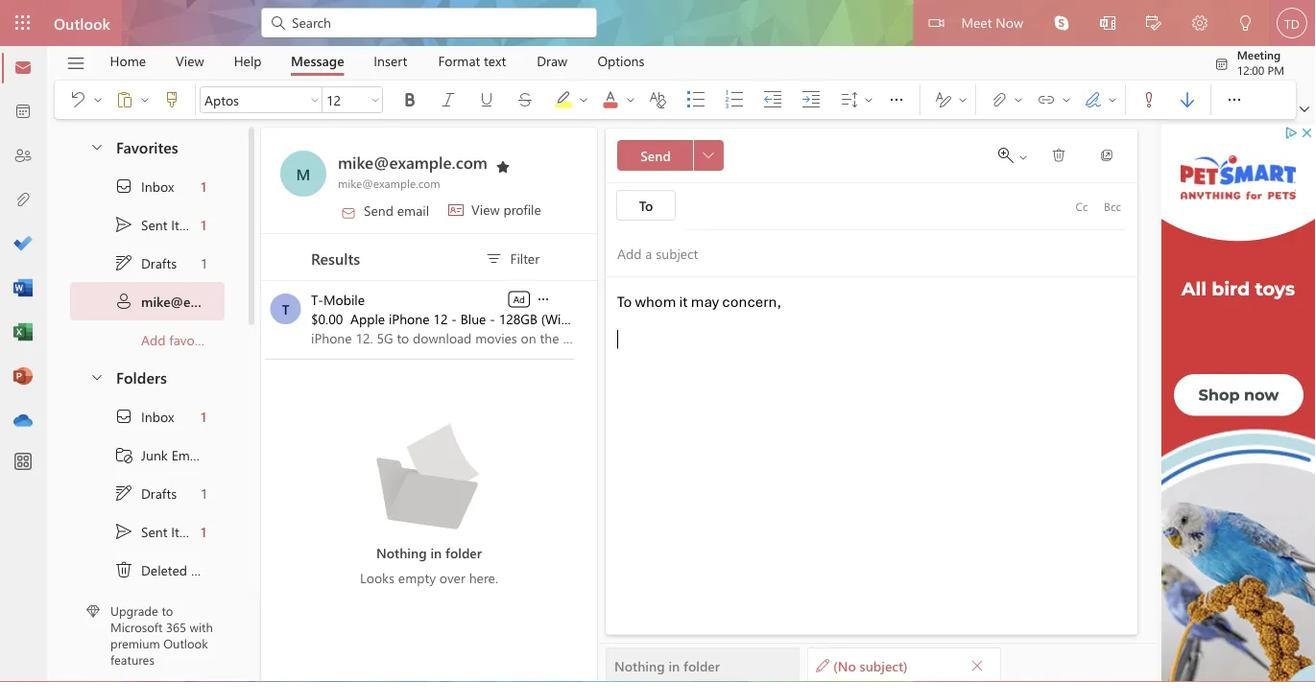 Task type: describe. For each thing, give the bounding box(es) containing it.
 button inside folders tree item
[[80, 359, 112, 395]]

mike@example.com application
[[0, 0, 1315, 683]]

 button
[[1168, 84, 1207, 115]]

 inside  
[[92, 94, 104, 106]]

 for  popup button
[[887, 90, 906, 109]]

insert button
[[359, 46, 422, 76]]

help button
[[220, 46, 276, 76]]

tree inside mike@example.com application
[[70, 398, 225, 683]]


[[1100, 15, 1116, 31]]

whom
[[635, 293, 676, 312]]

128gb
[[499, 310, 538, 327]]

 button down message button
[[307, 86, 323, 113]]

 button
[[878, 81, 916, 119]]

inbox for 
[[141, 177, 174, 195]]

 
[[68, 90, 104, 109]]

nothing for nothing in folder looks empty over here.
[[376, 544, 427, 562]]

draw
[[537, 52, 568, 70]]

monthly
[[595, 310, 645, 327]]

looks
[[360, 569, 395, 587]]

 inside favorites tree
[[114, 215, 133, 234]]

$0.00 apple iphone 12 - blue - 128gb (with 24 monthly payments)
[[311, 310, 709, 327]]


[[1099, 148, 1115, 163]]


[[1178, 90, 1197, 109]]

Search field
[[290, 12, 586, 32]]

 for the right  dropdown button
[[1225, 90, 1244, 109]]

home
[[110, 52, 146, 70]]

folders
[[116, 367, 167, 387]]

td image
[[1277, 8, 1308, 38]]

insert
[[374, 52, 407, 70]]


[[341, 205, 356, 220]]

mike@example.com button
[[338, 151, 488, 176]]

inbox for 
[[141, 408, 174, 426]]

 button
[[391, 84, 429, 115]]

 button inside favorites tree item
[[80, 129, 112, 164]]

1 horizontal spatial  button
[[1216, 81, 1254, 119]]

premium
[[110, 635, 160, 652]]

include group
[[980, 81, 1121, 119]]


[[934, 90, 953, 109]]

 inside  
[[957, 94, 969, 106]]

favorites tree item
[[70, 129, 225, 167]]


[[1037, 90, 1056, 109]]

to button
[[616, 190, 676, 221]]

premium features image
[[86, 605, 100, 619]]

format text button
[[424, 46, 521, 76]]

tab list inside mike@example.com application
[[95, 46, 660, 76]]

draw button
[[523, 46, 582, 76]]


[[484, 249, 504, 268]]


[[66, 53, 86, 73]]

blue
[[461, 310, 486, 327]]

 button down draw button at the top
[[544, 81, 592, 119]]

bullets image
[[687, 90, 725, 109]]

 for 
[[114, 177, 133, 196]]

add favorite tree item
[[70, 321, 225, 359]]

in for nothing in folder looks empty over here.
[[431, 544, 442, 562]]

t-mobile
[[311, 290, 365, 308]]

 button down options button
[[591, 81, 639, 119]]

 button
[[1040, 140, 1078, 171]]

Add a subject text field
[[606, 238, 1109, 269]]

font color image
[[601, 90, 639, 109]]

 inside favorites tree item
[[89, 139, 105, 154]]


[[1146, 15, 1162, 31]]

m button
[[280, 151, 326, 197]]

sent inside favorites tree
[[141, 216, 167, 234]]

email
[[172, 446, 203, 464]]

t
[[282, 300, 289, 318]]

nothing in folder
[[614, 657, 720, 675]]

t mobile image
[[270, 294, 301, 325]]

favorites
[[116, 136, 178, 157]]

tags group
[[1130, 81, 1207, 115]]

 meeting 12:00 pm
[[1214, 47, 1285, 77]]

 tree item
[[70, 551, 225, 590]]

1 1 from the top
[[201, 177, 206, 195]]

items inside ' deleted items'
[[191, 561, 223, 579]]

 button
[[1223, 0, 1269, 48]]

 button
[[1085, 0, 1131, 48]]

Message body, press Alt+F10 to exit text field
[[617, 293, 1126, 560]]

junk
[[141, 446, 168, 464]]

onedrive image
[[13, 412, 33, 431]]

Font text field
[[201, 88, 306, 111]]

mobile
[[324, 290, 365, 308]]

meet
[[962, 13, 992, 31]]

left-rail-appbar navigation
[[4, 46, 42, 444]]

view inside 'view' 'button'
[[176, 52, 204, 70]]

 button inside the message list section
[[535, 289, 552, 308]]

powerpoint image
[[13, 368, 33, 387]]

2  tree item from the top
[[70, 513, 225, 551]]

1 vertical spatial mike@example.com
[[338, 176, 440, 191]]

nothing for nothing in folder
[[614, 657, 665, 675]]

 
[[840, 90, 875, 109]]


[[477, 90, 496, 109]]

 left font size text field
[[309, 94, 321, 106]]

word image
[[13, 279, 33, 299]]

 
[[990, 90, 1024, 109]]

 filter
[[484, 249, 540, 268]]


[[990, 90, 1009, 109]]

profile
[[504, 201, 541, 218]]

upgrade
[[110, 603, 158, 620]]

1 horizontal spatial  button
[[1296, 100, 1313, 119]]

1 horizontal spatial 
[[1300, 105, 1310, 114]]


[[1193, 15, 1208, 31]]


[[816, 659, 830, 673]]

 sent items 1 for second  tree item from the bottom of the mike@example.com application
[[114, 215, 206, 234]]

m
[[296, 163, 311, 184]]

mike@example.com  mike@example.com
[[338, 151, 511, 191]]

 inside  
[[1018, 152, 1029, 163]]

 tree item
[[70, 436, 225, 474]]

with
[[190, 619, 213, 636]]

text highlight color image
[[554, 90, 592, 109]]

upgrade to microsoft 365 with premium outlook features
[[110, 603, 213, 668]]

concern,
[[722, 293, 782, 312]]

nothing in folder button
[[606, 648, 800, 683]]

 for 
[[114, 253, 133, 273]]

view inside the message list section
[[471, 201, 500, 218]]

 button
[[1088, 140, 1126, 171]]


[[971, 659, 984, 673]]

bcc button
[[1097, 191, 1128, 222]]

iphone
[[389, 310, 430, 327]]

 button
[[1177, 0, 1223, 48]]

mike@example.com image
[[280, 151, 326, 197]]

text
[[484, 52, 506, 70]]

4 1 from the top
[[201, 408, 206, 426]]


[[114, 292, 133, 311]]

1 - from the left
[[452, 310, 457, 327]]


[[115, 90, 134, 109]]

 
[[999, 148, 1029, 163]]

increase indent image
[[802, 90, 840, 109]]

 sent items 1 for first  tree item from the bottom
[[114, 522, 206, 542]]

 inside  
[[1061, 94, 1072, 106]]

6 1 from the top
[[201, 523, 206, 541]]

folder for nothing in folder
[[684, 657, 720, 675]]



Task type: locate. For each thing, give the bounding box(es) containing it.
folder for nothing in folder looks empty over here.
[[446, 544, 482, 562]]

0 vertical spatial outlook
[[54, 12, 110, 33]]

 button right 
[[137, 84, 153, 115]]

4  button from the left
[[623, 84, 638, 115]]

 button
[[1296, 100, 1313, 119], [693, 140, 724, 171]]

mike@example.com up favorite
[[141, 293, 264, 310]]

here.
[[469, 569, 498, 587]]

 up the 
[[114, 253, 133, 273]]

1 horizontal spatial in
[[669, 657, 680, 675]]

1  drafts from the top
[[114, 253, 177, 273]]

 tree item down favorites
[[70, 167, 225, 205]]

view right 
[[471, 201, 500, 218]]

2  from the top
[[114, 407, 133, 426]]

 tree item
[[70, 167, 225, 205], [70, 398, 225, 436]]

0 vertical spatial  inbox
[[114, 177, 174, 196]]

 right the 
[[1013, 94, 1024, 106]]

view button
[[161, 46, 219, 76]]

1 horizontal spatial to
[[639, 196, 653, 214]]

Font size text field
[[323, 88, 367, 111]]

 up the 
[[114, 215, 133, 234]]

2  button from the left
[[137, 84, 153, 115]]

send inside the  send email
[[364, 201, 394, 219]]

to
[[162, 603, 173, 620]]

0 vertical spatial items
[[171, 216, 203, 234]]

 button
[[153, 84, 191, 115]]

1 vertical spatial  button
[[535, 289, 552, 308]]

 inside reading pane main content
[[703, 150, 714, 161]]

subject)
[[860, 657, 908, 675]]

 tree item
[[70, 244, 225, 282], [70, 474, 225, 513]]

 drafts for 
[[114, 484, 177, 503]]

1 vertical spatial send
[[364, 201, 394, 219]]

1  tree item from the top
[[70, 205, 225, 244]]

 right 
[[92, 94, 104, 106]]

0 vertical spatial mike@example.com
[[338, 151, 488, 173]]

0 horizontal spatial view
[[176, 52, 204, 70]]

0 vertical spatial folder
[[446, 544, 482, 562]]

 inbox
[[114, 177, 174, 196], [114, 407, 174, 426]]

in
[[431, 544, 442, 562], [669, 657, 680, 675]]

 tree item down favorites tree item
[[70, 205, 225, 244]]

 inside tree item
[[114, 561, 133, 580]]

 for  dropdown button within the message list section
[[536, 292, 551, 307]]

sent up  tree item
[[141, 523, 167, 541]]

 tree item
[[70, 205, 225, 244], [70, 513, 225, 551]]

1 vertical spatial view
[[471, 201, 500, 218]]

folder inside button
[[684, 657, 720, 675]]

home button
[[96, 46, 160, 76]]

decrease indent image
[[763, 90, 802, 109]]

 tree item for 
[[70, 244, 225, 282]]

 for  deleted items
[[114, 561, 133, 580]]

2 drafts from the top
[[141, 485, 177, 502]]

0 horizontal spatial outlook
[[54, 12, 110, 33]]

 sent items 1 inside tree
[[114, 522, 206, 542]]

1 horizontal spatial 
[[1051, 148, 1067, 163]]

(with
[[541, 310, 573, 327]]

- right 12
[[452, 310, 457, 327]]

(no
[[833, 657, 856, 675]]

 send email
[[341, 201, 429, 220]]

0 horizontal spatial 
[[536, 292, 551, 307]]

 
[[115, 90, 151, 109]]

1  tree item from the top
[[70, 244, 225, 282]]

outlook inside banner
[[54, 12, 110, 33]]

1 vertical spatial items
[[171, 523, 203, 541]]

0 vertical spatial to
[[639, 196, 653, 214]]

 inbox for 
[[114, 407, 174, 426]]

 tree item up junk
[[70, 398, 225, 436]]

tree
[[70, 398, 225, 683]]

items right deleted
[[191, 561, 223, 579]]

 down 
[[114, 484, 133, 503]]

 tree item for 
[[70, 474, 225, 513]]

1 horizontal spatial -
[[490, 310, 495, 327]]


[[114, 253, 133, 273], [114, 484, 133, 503]]

items inside favorites tree
[[171, 216, 203, 234]]

 search field
[[261, 0, 597, 43]]

0 vertical spatial 
[[1051, 148, 1067, 163]]

inbox
[[141, 177, 174, 195], [141, 408, 174, 426]]

 down the td icon
[[1300, 105, 1310, 114]]

0 vertical spatial 
[[1300, 105, 1310, 114]]

 right font size text field
[[370, 94, 381, 106]]

nothing in folder looks empty over here.
[[360, 544, 498, 587]]

calendar image
[[13, 103, 33, 122]]

outlook link
[[54, 0, 110, 46]]

tree containing 
[[70, 398, 225, 683]]

drafts inside favorites tree
[[141, 254, 177, 272]]

 inside the message list section
[[536, 292, 551, 307]]


[[1239, 15, 1254, 31]]

 left font color icon
[[578, 94, 590, 106]]

 button up (with
[[535, 289, 552, 308]]

to left whom
[[617, 293, 632, 312]]

 button left folders
[[80, 359, 112, 395]]

to for to whom it may concern,
[[617, 293, 632, 312]]

1 vertical spatial in
[[669, 657, 680, 675]]

1 vertical spatial to
[[617, 293, 632, 312]]

 right 
[[1018, 152, 1029, 163]]

 junk email
[[114, 446, 203, 465]]

mail image
[[13, 59, 33, 78]]

tab list containing home
[[95, 46, 660, 76]]

pm
[[1268, 62, 1285, 77]]

1 horizontal spatial nothing
[[614, 657, 665, 675]]

view
[[176, 52, 204, 70], [471, 201, 500, 218]]

0 horizontal spatial in
[[431, 544, 442, 562]]

1 vertical spatial 
[[114, 561, 133, 580]]

view up  button
[[176, 52, 204, 70]]

empty
[[398, 569, 436, 587]]

 left deleted
[[114, 561, 133, 580]]


[[68, 90, 87, 109]]

1 horizontal spatial folder
[[684, 657, 720, 675]]

 down favorites tree item
[[114, 177, 133, 196]]

 left folders
[[89, 369, 105, 385]]

 drafts for 
[[114, 253, 177, 273]]

2  from the top
[[114, 484, 133, 503]]

in inside button
[[669, 657, 680, 675]]

tab list
[[95, 46, 660, 76]]

items
[[171, 216, 203, 234], [171, 523, 203, 541], [191, 561, 223, 579]]

0 vertical spatial drafts
[[141, 254, 177, 272]]


[[1300, 105, 1310, 114], [703, 150, 714, 161]]

 tree item
[[70, 282, 264, 321]]

excel image
[[13, 324, 33, 343]]

 inside  
[[863, 94, 875, 106]]

 right 
[[139, 94, 151, 106]]

1 vertical spatial nothing
[[614, 657, 665, 675]]

2  sent items 1 from the top
[[114, 522, 206, 542]]

1 vertical spatial folder
[[684, 657, 720, 675]]

 inbox for 
[[114, 177, 174, 196]]

inbox inside tree
[[141, 408, 174, 426]]

t-
[[311, 290, 324, 308]]

 up 
[[114, 407, 133, 426]]

 inside popup button
[[887, 90, 906, 109]]

 button down  
[[80, 129, 112, 164]]

drafts down  junk email
[[141, 485, 177, 502]]

0 horizontal spatial 
[[114, 561, 133, 580]]

add
[[141, 331, 166, 349]]

message list section
[[261, 128, 709, 682]]

 right  
[[887, 90, 906, 109]]

0 vertical spatial sent
[[141, 216, 167, 234]]

 button
[[638, 84, 677, 115]]

1 horizontal spatial send
[[641, 146, 671, 164]]

2  inbox from the top
[[114, 407, 174, 426]]

0 vertical spatial 
[[114, 177, 133, 196]]

2 inbox from the top
[[141, 408, 174, 426]]

2  tree item from the top
[[70, 474, 225, 513]]

2 vertical spatial items
[[191, 561, 223, 579]]

 right 
[[1107, 94, 1119, 106]]

1 vertical spatial inbox
[[141, 408, 174, 426]]

 right send button at the top
[[703, 150, 714, 161]]

in inside nothing in folder looks empty over here.
[[431, 544, 442, 562]]

clipboard group
[[59, 81, 191, 119]]

 inbox inside favorites tree
[[114, 177, 174, 196]]

mike@example.com
[[338, 151, 488, 173], [338, 176, 440, 191], [141, 293, 264, 310]]

send
[[641, 146, 671, 164], [364, 201, 394, 219]]

 tree item up deleted
[[70, 513, 225, 551]]

options button
[[583, 46, 659, 76]]

 tree item for 
[[70, 167, 225, 205]]

 button
[[964, 652, 991, 679]]

2 horizontal spatial 
[[1225, 90, 1244, 109]]

folder inside nothing in folder looks empty over here.
[[446, 544, 482, 562]]

24
[[577, 310, 592, 327]]

1 vertical spatial 
[[114, 407, 133, 426]]

over
[[440, 569, 465, 587]]

 sent items 1 inside favorites tree
[[114, 215, 206, 234]]


[[114, 215, 133, 234], [114, 522, 133, 542]]

microsoft
[[110, 619, 163, 636]]

numbering image
[[725, 90, 763, 109]]


[[840, 90, 859, 109]]

1 inbox from the top
[[141, 177, 174, 195]]

0 vertical spatial in
[[431, 544, 442, 562]]

1 vertical spatial  tree item
[[70, 513, 225, 551]]

 down 12:00
[[1225, 90, 1244, 109]]

it
[[679, 293, 688, 312]]


[[495, 159, 511, 174]]

1 horizontal spatial outlook
[[163, 635, 208, 652]]

1 vertical spatial  sent items 1
[[114, 522, 206, 542]]

 inside tree
[[114, 484, 133, 503]]

 right 
[[863, 94, 875, 106]]

 button
[[544, 81, 592, 119], [591, 81, 639, 119], [1059, 84, 1074, 115]]

1  sent items 1 from the top
[[114, 215, 206, 234]]

1 vertical spatial sent
[[141, 523, 167, 541]]

0 vertical spatial  drafts
[[114, 253, 177, 273]]

 button down the td icon
[[1296, 100, 1313, 119]]

folders tree item
[[70, 359, 225, 398]]

2  from the top
[[114, 522, 133, 542]]

drafts up the  tree item
[[141, 254, 177, 272]]

0 horizontal spatial -
[[452, 310, 457, 327]]

0 horizontal spatial send
[[364, 201, 394, 219]]

1  tree item from the top
[[70, 167, 225, 205]]

 button down 12:00
[[1216, 81, 1254, 119]]

 button
[[307, 86, 323, 113], [368, 86, 383, 113], [80, 129, 112, 164], [80, 359, 112, 395]]

 button inside include group
[[1059, 84, 1074, 115]]

1 vertical spatial  button
[[693, 140, 724, 171]]

inbox down favorites tree item
[[141, 177, 174, 195]]

 inside favorites tree
[[114, 177, 133, 196]]

0 vertical spatial inbox
[[141, 177, 174, 195]]

1 horizontal spatial 
[[887, 90, 906, 109]]

more apps image
[[13, 453, 33, 472]]

2 - from the left
[[490, 310, 495, 327]]

favorite
[[169, 331, 214, 349]]

send right ""
[[364, 201, 394, 219]]

1  from the top
[[114, 177, 133, 196]]

 button right font size text field
[[368, 86, 383, 113]]

 drafts down  tree item
[[114, 484, 177, 503]]

1  from the top
[[114, 253, 133, 273]]

send up to button
[[641, 146, 671, 164]]

 drafts inside favorites tree
[[114, 253, 177, 273]]

 
[[934, 90, 969, 109]]

2 sent from the top
[[141, 523, 167, 541]]

0 vertical spatial  tree item
[[70, 167, 225, 205]]


[[162, 90, 181, 109]]

send inside button
[[641, 146, 671, 164]]

 button
[[488, 153, 518, 178]]

people image
[[13, 147, 33, 166]]

0 vertical spatial nothing
[[376, 544, 427, 562]]

 for 
[[114, 484, 133, 503]]

in for nothing in folder
[[669, 657, 680, 675]]


[[929, 15, 944, 31]]

 inside favorites tree
[[114, 253, 133, 273]]

mike@example.com up email
[[338, 151, 488, 173]]

 inbox down favorites tree item
[[114, 177, 174, 196]]

 for 
[[114, 407, 133, 426]]

inbox up  junk email
[[141, 408, 174, 426]]

drafts for 
[[141, 254, 177, 272]]


[[114, 446, 133, 465]]

1 vertical spatial 
[[114, 484, 133, 503]]

1 vertical spatial  tree item
[[70, 398, 225, 436]]

favorites tree
[[70, 121, 264, 359]]

0 vertical spatial send
[[641, 146, 671, 164]]

 right  
[[1051, 148, 1067, 163]]

 sent items 1 up the  tree item
[[114, 215, 206, 234]]

to inside button
[[639, 196, 653, 214]]

0 vertical spatial  tree item
[[70, 244, 225, 282]]

to for to
[[639, 196, 653, 214]]

deleted
[[141, 561, 187, 579]]

2 1 from the top
[[201, 216, 206, 234]]

cc button
[[1067, 191, 1097, 222]]


[[114, 177, 133, 196], [114, 407, 133, 426]]

mike@example.com up the  send email
[[338, 176, 440, 191]]

inbox inside favorites tree
[[141, 177, 174, 195]]

 inside " "
[[1013, 94, 1024, 106]]

filter
[[510, 249, 540, 267]]

1  inbox from the top
[[114, 177, 174, 196]]

0 vertical spatial  button
[[1216, 81, 1254, 119]]

message button
[[277, 46, 359, 76]]

 
[[1084, 90, 1119, 109]]

 inside 'button'
[[1051, 148, 1067, 163]]

 button inside reading pane main content
[[693, 140, 724, 171]]

format
[[438, 52, 480, 70]]


[[1054, 15, 1070, 31]]

-
[[452, 310, 457, 327], [490, 310, 495, 327]]

 (no subject)
[[816, 657, 908, 675]]


[[448, 203, 464, 218]]

email
[[397, 201, 429, 219]]

 button
[[1027, 84, 1059, 115]]

0 vertical spatial  tree item
[[70, 205, 225, 244]]

outlook banner
[[0, 0, 1315, 48]]

3 1 from the top
[[201, 254, 206, 272]]

outlook down to
[[163, 635, 208, 652]]

0 vertical spatial  sent items 1
[[114, 215, 206, 234]]

items up  mike@example.com
[[171, 216, 203, 234]]

0 horizontal spatial 
[[703, 150, 714, 161]]

 button
[[59, 84, 90, 115]]

mike@example.com inside  mike@example.com
[[141, 293, 264, 310]]

0 vertical spatial 
[[114, 215, 133, 234]]

 sent items 1 up deleted
[[114, 522, 206, 542]]

0 horizontal spatial folder
[[446, 544, 482, 562]]

apple
[[350, 310, 385, 327]]

1 vertical spatial drafts
[[141, 485, 177, 502]]

 button
[[57, 47, 95, 80]]

0 vertical spatial  button
[[1296, 100, 1313, 119]]

1 drafts from the top
[[141, 254, 177, 272]]

 tree item for 
[[70, 398, 225, 436]]

1 sent from the top
[[141, 216, 167, 234]]

 down  
[[89, 139, 105, 154]]


[[269, 13, 288, 33]]


[[1214, 57, 1230, 72]]

 inside the  
[[1107, 94, 1119, 106]]

 button down bullets "image"
[[693, 140, 724, 171]]

2  tree item from the top
[[70, 398, 225, 436]]


[[1140, 90, 1159, 109]]

to inside 'text box'
[[617, 293, 632, 312]]

sent down favorites tree item
[[141, 216, 167, 234]]

to down send button at the top
[[639, 196, 653, 214]]

1  from the top
[[114, 215, 133, 234]]

 button left font color icon
[[576, 84, 591, 115]]

0 horizontal spatial  button
[[535, 289, 552, 308]]

outlook inside upgrade to microsoft 365 with premium outlook features
[[163, 635, 208, 652]]

1 vertical spatial  drafts
[[114, 484, 177, 503]]

 button
[[1131, 0, 1177, 48]]

nothing inside nothing in folder looks empty over here.
[[376, 544, 427, 562]]

sent
[[141, 216, 167, 234], [141, 523, 167, 541]]

1  button from the left
[[90, 84, 106, 115]]

to do image
[[13, 235, 33, 254]]

0 horizontal spatial  button
[[693, 140, 724, 171]]

 drafts up the 
[[114, 253, 177, 273]]

$0.00
[[311, 310, 343, 327]]

2  drafts from the top
[[114, 484, 177, 503]]

 up (with
[[536, 292, 551, 307]]

 for 
[[1051, 148, 1067, 163]]

1 vertical spatial outlook
[[163, 635, 208, 652]]


[[516, 90, 535, 109]]

reading pane main content
[[598, 120, 1157, 683]]

 inside folders tree item
[[89, 369, 105, 385]]

5 1 from the top
[[201, 485, 206, 502]]

items up ' deleted items'
[[171, 523, 203, 541]]

 right the 
[[957, 94, 969, 106]]

 right 
[[1061, 94, 1072, 106]]

 left 
[[625, 94, 637, 106]]

outlook up  button on the left top of the page
[[54, 12, 110, 33]]

- right 'blue'
[[490, 310, 495, 327]]

to
[[639, 196, 653, 214], [617, 293, 632, 312]]

 up  tree item
[[114, 522, 133, 542]]

1 vertical spatial 
[[114, 522, 133, 542]]

 button left 
[[623, 84, 638, 115]]

0 horizontal spatial nothing
[[376, 544, 427, 562]]

365
[[166, 619, 186, 636]]

0 horizontal spatial to
[[617, 293, 632, 312]]

basic text group
[[200, 81, 916, 119]]

3  button from the left
[[576, 84, 591, 115]]

 button
[[106, 84, 137, 115]]

2 vertical spatial mike@example.com
[[141, 293, 264, 310]]

nothing inside button
[[614, 657, 665, 675]]

0 vertical spatial 
[[114, 253, 133, 273]]

1 horizontal spatial view
[[471, 201, 500, 218]]

 button right 
[[90, 84, 106, 115]]

0 vertical spatial view
[[176, 52, 204, 70]]

 drafts
[[114, 253, 177, 273], [114, 484, 177, 503]]

ad
[[513, 293, 525, 306]]

1 vertical spatial  inbox
[[114, 407, 174, 426]]

1 vertical spatial 
[[703, 150, 714, 161]]

 tree item down junk
[[70, 474, 225, 513]]

 button right 
[[1059, 84, 1074, 115]]


[[1084, 90, 1103, 109]]

drafts for 
[[141, 485, 177, 502]]

 inbox up  tree item
[[114, 407, 174, 426]]

1 vertical spatial  tree item
[[70, 474, 225, 513]]

files image
[[13, 191, 33, 210]]

 inside  
[[139, 94, 151, 106]]

 tree item up the 
[[70, 244, 225, 282]]



Task type: vqa. For each thing, say whether or not it's contained in the screenshot.
Notes within Notes 
no



